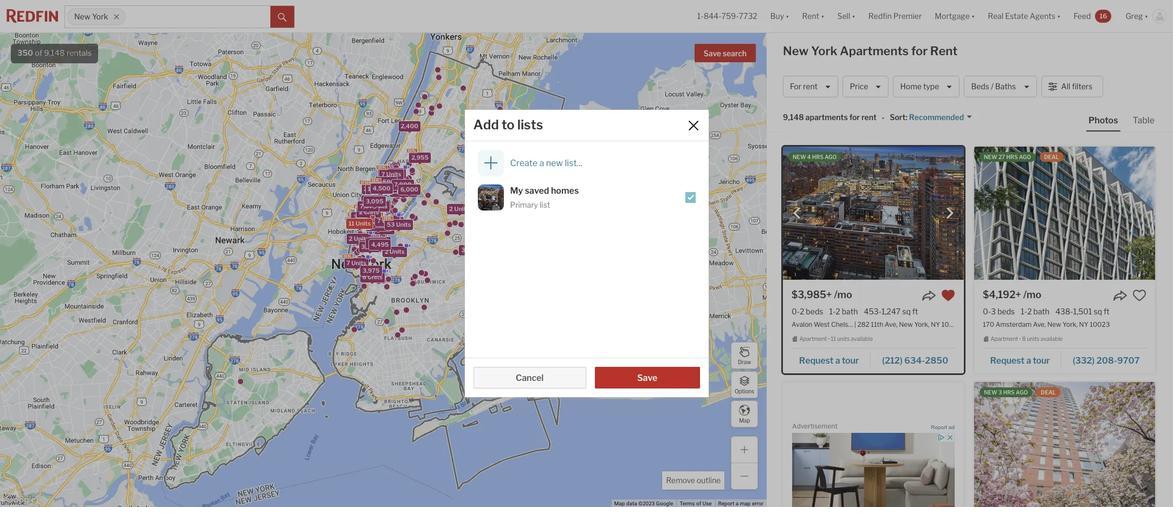 Task type: locate. For each thing, give the bounding box(es) containing it.
9 down 21
[[364, 197, 368, 204]]

12 units
[[361, 242, 384, 249]]

1 tour from the left
[[842, 356, 859, 366]]

0 horizontal spatial sq
[[903, 307, 911, 317]]

9,148 down for on the top of the page
[[783, 113, 804, 122]]

1 horizontal spatial 6
[[362, 274, 366, 281]]

2 horizontal spatial 6
[[516, 382, 520, 389]]

save for save
[[638, 374, 658, 384]]

for inside 9,148 apartments for rent •
[[850, 113, 860, 122]]

ago right 27
[[1020, 154, 1032, 160]]

ago right "4"
[[825, 154, 837, 160]]

1 vertical spatial 15
[[362, 218, 369, 226]]

york, down 438-
[[1063, 321, 1078, 329]]

deal right the new 27 hrs ago
[[1045, 154, 1060, 160]]

1 ft from the left
[[913, 307, 919, 317]]

report ad button
[[931, 425, 955, 433]]

of right the 350
[[35, 48, 42, 58]]

0 horizontal spatial available
[[851, 336, 873, 343]]

0 horizontal spatial 6
[[352, 217, 356, 225]]

1 horizontal spatial 8
[[1023, 336, 1026, 343]]

1 sq from the left
[[903, 307, 911, 317]]

request a tour for $3,985+
[[800, 356, 859, 366]]

units
[[838, 336, 850, 343], [1028, 336, 1040, 343]]

0 vertical spatial save
[[704, 49, 722, 58]]

1 horizontal spatial rent
[[862, 113, 877, 122]]

2 sq from the left
[[1094, 307, 1103, 317]]

1 horizontal spatial sq
[[1094, 307, 1103, 317]]

1 vertical spatial 16
[[377, 177, 384, 185]]

0 vertical spatial report
[[931, 425, 948, 431]]

0 horizontal spatial bath
[[842, 307, 858, 317]]

add to lists
[[474, 117, 543, 133]]

submit search image
[[278, 13, 287, 22]]

map region
[[0, 0, 779, 508]]

My saved homes checkbox
[[465, 185, 709, 211]]

york up for rent button on the right of the page
[[812, 44, 838, 58]]

1- left 759- on the top right of the page
[[698, 12, 704, 21]]

tour for $3,985+ /mo
[[842, 356, 859, 366]]

2 /mo from the left
[[1024, 290, 1042, 301]]

0 horizontal spatial rent
[[803, 82, 818, 91]]

1-844-759-7732
[[698, 12, 758, 21]]

• down the amsterdam
[[1020, 336, 1022, 343]]

2 horizontal spatial 7
[[381, 171, 385, 178]]

2 vertical spatial 7
[[346, 259, 350, 267]]

create a new list... button
[[478, 150, 696, 176]]

saved
[[525, 186, 549, 196]]

new for new 27 hrs ago
[[985, 154, 998, 160]]

1 /mo from the left
[[834, 290, 853, 301]]

york for new york apartments for rent
[[812, 44, 838, 58]]

report
[[931, 425, 948, 431], [719, 502, 735, 507]]

759-
[[722, 12, 739, 21]]

request a tour button for $3,985+
[[792, 352, 871, 369]]

apartment down west
[[800, 336, 827, 343]]

2 tour from the left
[[1033, 356, 1051, 366]]

lists
[[518, 117, 543, 133]]

1 vertical spatial for
[[850, 113, 860, 122]]

new
[[793, 154, 807, 160], [985, 154, 998, 160], [985, 390, 998, 396]]

ny
[[931, 321, 941, 329], [1080, 321, 1089, 329]]

1 horizontal spatial 9,148
[[783, 113, 804, 122]]

primary
[[510, 201, 538, 210]]

2 request from the left
[[991, 356, 1025, 366]]

ft up 10023
[[1104, 307, 1110, 317]]

ave, up apartment • 8 units available
[[1034, 321, 1047, 329]]

1-2 bath up chelsea
[[830, 307, 858, 317]]

request a tour down apartment • 8 units available
[[991, 356, 1051, 366]]

7 units down 10 units
[[377, 218, 397, 225]]

3 for new
[[999, 390, 1003, 396]]

$4,192+
[[983, 290, 1022, 301]]

1-2 bath for $4,192+ /mo
[[1021, 307, 1050, 317]]

1 horizontal spatial 7
[[377, 218, 381, 225]]

apartment • 8 units available
[[991, 336, 1063, 343]]

ft right 1,247
[[913, 307, 919, 317]]

2 units from the left
[[1028, 336, 1040, 343]]

0 vertical spatial rent
[[803, 82, 818, 91]]

report for report ad
[[931, 425, 948, 431]]

request for $4,192+
[[991, 356, 1025, 366]]

9,148 left rentals
[[44, 48, 65, 58]]

bath up |
[[842, 307, 858, 317]]

• left sort
[[882, 114, 885, 123]]

draw button
[[731, 343, 758, 370]]

0- up avalon
[[792, 307, 800, 317]]

beds up the amsterdam
[[998, 307, 1015, 317]]

438-1,501 sq ft
[[1056, 307, 1110, 317]]

deal right new 3 hrs ago
[[1042, 390, 1056, 396]]

rent left sort
[[862, 113, 877, 122]]

map
[[740, 502, 751, 507]]

0 horizontal spatial of
[[35, 48, 42, 58]]

a inside button
[[540, 158, 544, 168]]

new
[[74, 12, 90, 21], [783, 44, 809, 58], [900, 321, 913, 329], [1048, 321, 1062, 329]]

new york apartments for rent
[[783, 44, 958, 58]]

map for map
[[739, 418, 750, 424]]

2 vertical spatial 6
[[516, 382, 520, 389]]

9,148
[[44, 48, 65, 58], [783, 113, 804, 122]]

redfin premier button
[[862, 0, 929, 33]]

favorite button image
[[1133, 289, 1147, 303]]

data
[[627, 502, 637, 507]]

0 horizontal spatial 13
[[358, 209, 365, 217]]

1 horizontal spatial 1-
[[830, 307, 836, 317]]

2 down 6,095
[[385, 248, 388, 256]]

2 request a tour button from the left
[[983, 352, 1062, 369]]

0 vertical spatial map
[[739, 418, 750, 424]]

15 down 7,872
[[362, 218, 369, 226]]

0 vertical spatial 7 units
[[381, 171, 401, 178]]

• for $3,985+ /mo
[[829, 336, 830, 343]]

table
[[1133, 115, 1155, 126]]

2 apartment from the left
[[991, 336, 1019, 343]]

2 horizontal spatial 1-
[[1021, 307, 1028, 317]]

all
[[1062, 82, 1071, 91]]

1 units from the left
[[838, 336, 850, 343]]

0 horizontal spatial request a tour
[[800, 356, 859, 366]]

3
[[353, 213, 357, 221], [992, 307, 996, 317], [999, 390, 1003, 396]]

0 vertical spatial 6
[[352, 217, 356, 225]]

1 vertical spatial report
[[719, 502, 735, 507]]

new down 1,247
[[900, 321, 913, 329]]

0 horizontal spatial ft
[[913, 307, 919, 317]]

request a tour button down apartment • 8 units available
[[983, 352, 1062, 369]]

0 horizontal spatial ave,
[[885, 321, 898, 329]]

beds up west
[[806, 307, 824, 317]]

15 up 3,595
[[380, 170, 387, 177]]

0 horizontal spatial request a tour button
[[792, 352, 871, 369]]

21 units
[[364, 185, 387, 193]]

0 horizontal spatial apartment
[[800, 336, 827, 343]]

10023
[[1090, 321, 1111, 329]]

favorite button checkbox
[[942, 289, 956, 303]]

1,247
[[882, 307, 901, 317]]

1 request a tour from the left
[[800, 356, 859, 366]]

2 1-2 bath from the left
[[1021, 307, 1050, 317]]

units down 170 amsterdam ave, new york, ny 10023 at the bottom right of the page
[[1028, 336, 1040, 343]]

0- up 170
[[983, 307, 992, 317]]

for left rent
[[912, 44, 928, 58]]

google
[[656, 502, 674, 507]]

16 for 16
[[1100, 12, 1108, 20]]

ft for $3,985+ /mo
[[913, 307, 919, 317]]

/mo for $4,192+ /mo
[[1024, 290, 1042, 301]]

1 horizontal spatial 3
[[992, 307, 996, 317]]

tour down apartment • 11 units available
[[842, 356, 859, 366]]

1 vertical spatial 9,148
[[783, 113, 804, 122]]

16 for 16 units
[[377, 177, 384, 185]]

map
[[739, 418, 750, 424], [615, 502, 625, 507]]

report left map
[[719, 502, 735, 507]]

0 horizontal spatial map
[[615, 502, 625, 507]]

a left new
[[540, 158, 544, 168]]

1 vertical spatial 15 units
[[362, 218, 385, 226]]

of left use
[[697, 502, 702, 507]]

8
[[369, 188, 373, 196], [1023, 336, 1026, 343]]

7,872
[[360, 203, 376, 211]]

0 horizontal spatial 13 units
[[358, 209, 381, 217]]

ago down apartment • 8 units available
[[1016, 390, 1028, 396]]

7 units
[[381, 171, 401, 178], [377, 218, 397, 225], [346, 259, 366, 267]]

6 units
[[352, 217, 372, 225], [362, 274, 383, 281], [516, 382, 536, 389]]

9 units
[[364, 197, 384, 204], [367, 203, 387, 210], [368, 222, 388, 230], [372, 225, 392, 233]]

for right apartments
[[850, 113, 860, 122]]

apartment for $4,192+
[[991, 336, 1019, 343]]

1 0- from the left
[[792, 307, 800, 317]]

available down 170 amsterdam ave, new york, ny 10023 at the bottom right of the page
[[1041, 336, 1063, 343]]

beds
[[806, 307, 824, 317], [998, 307, 1015, 317]]

1 horizontal spatial bath
[[1034, 307, 1050, 317]]

request a tour button down apartment • 11 units available
[[792, 352, 871, 369]]

1,501
[[1074, 307, 1093, 317]]

2 vertical spatial 3
[[999, 390, 1003, 396]]

1 horizontal spatial •
[[882, 114, 885, 123]]

available down 282
[[851, 336, 873, 343]]

1 horizontal spatial available
[[1041, 336, 1063, 343]]

/mo right $4,192+
[[1024, 290, 1042, 301]]

ago
[[825, 154, 837, 160], [1020, 154, 1032, 160], [1016, 390, 1028, 396]]

ny down 1,501
[[1080, 321, 1089, 329]]

0 horizontal spatial york
[[92, 12, 108, 21]]

save search button
[[695, 44, 756, 62]]

map down options
[[739, 418, 750, 424]]

(212)
[[883, 356, 903, 366]]

next button image
[[945, 208, 956, 219]]

11 units down 10 units
[[376, 216, 398, 224]]

request down apartment • 8 units available
[[991, 356, 1025, 366]]

8 left 5
[[369, 188, 373, 196]]

york left remove new york image at left top
[[92, 12, 108, 21]]

1 vertical spatial rent
[[862, 113, 877, 122]]

13 units down '10'
[[358, 209, 381, 217]]

rent
[[931, 44, 958, 58]]

search
[[723, 49, 747, 58]]

2 horizontal spatial 3
[[999, 390, 1003, 396]]

1 horizontal spatial tour
[[1033, 356, 1051, 366]]

0 vertical spatial 13 units
[[392, 188, 415, 196]]

1 horizontal spatial york,
[[1063, 321, 1078, 329]]

units down chelsea
[[838, 336, 850, 343]]

2 horizontal spatial •
[[1020, 336, 1022, 343]]

2 vertical spatial 6 units
[[516, 382, 536, 389]]

15 units down 7,872
[[362, 218, 385, 226]]

sq right 1,247
[[903, 307, 911, 317]]

1 horizontal spatial 1-2 bath
[[1021, 307, 1050, 317]]

ave, down 1,247
[[885, 321, 898, 329]]

0 horizontal spatial 1-2 bath
[[830, 307, 858, 317]]

bath up 170 amsterdam ave, new york, ny 10023 at the bottom right of the page
[[1034, 307, 1050, 317]]

1 horizontal spatial ft
[[1104, 307, 1110, 317]]

1 vertical spatial 13 units
[[358, 209, 381, 217]]

7 units up 3,595
[[381, 171, 401, 178]]

new down 438-
[[1048, 321, 1062, 329]]

1 request a tour button from the left
[[792, 352, 871, 369]]

16 right feed
[[1100, 12, 1108, 20]]

1 horizontal spatial ny
[[1080, 321, 1089, 329]]

2 0- from the left
[[983, 307, 992, 317]]

remove new york image
[[113, 14, 120, 20]]

1 horizontal spatial 15
[[380, 170, 387, 177]]

• down west
[[829, 336, 830, 343]]

13 down 16 units
[[392, 188, 399, 196]]

avalon
[[792, 321, 813, 329]]

53 units
[[387, 221, 411, 229]]

0 vertical spatial 8
[[369, 188, 373, 196]]

13 units down 16 units
[[392, 188, 415, 196]]

0-2 beds
[[792, 307, 824, 317]]

apartment down the amsterdam
[[991, 336, 1019, 343]]

sq for $4,192+ /mo
[[1094, 307, 1103, 317]]

new 3 hrs ago
[[985, 390, 1028, 396]]

15 units up 3,595
[[380, 170, 403, 177]]

11
[[376, 216, 382, 224], [349, 220, 354, 228], [831, 336, 836, 343]]

1 beds from the left
[[806, 307, 824, 317]]

11 units down 7,872
[[349, 220, 371, 228]]

2 units down 3,095
[[359, 209, 379, 216]]

0 vertical spatial 16
[[1100, 12, 1108, 20]]

save inside add to lists dialog
[[638, 374, 658, 384]]

rent right for on the top of the page
[[803, 82, 818, 91]]

1 apartment from the left
[[800, 336, 827, 343]]

1 horizontal spatial /mo
[[1024, 290, 1042, 301]]

sq up 10023
[[1094, 307, 1103, 317]]

sq for $3,985+ /mo
[[903, 307, 911, 317]]

hrs for 27
[[1007, 154, 1018, 160]]

report left ad
[[931, 425, 948, 431]]

0 horizontal spatial 9,148
[[44, 48, 65, 58]]

options button
[[731, 372, 758, 399]]

2 up the amsterdam
[[1028, 307, 1032, 317]]

0 horizontal spatial 7
[[346, 259, 350, 267]]

15 units
[[380, 170, 403, 177], [362, 218, 385, 226]]

type
[[924, 82, 940, 91]]

0 horizontal spatial 3
[[353, 213, 357, 221]]

tour down apartment • 8 units available
[[1033, 356, 1051, 366]]

0 horizontal spatial beds
[[806, 307, 824, 317]]

1 vertical spatial 7
[[377, 218, 381, 225]]

0 vertical spatial 15
[[380, 170, 387, 177]]

outline
[[697, 477, 721, 486]]

13 up '4,895'
[[358, 209, 365, 217]]

0 horizontal spatial for
[[850, 113, 860, 122]]

save search
[[704, 49, 747, 58]]

1 vertical spatial york
[[812, 44, 838, 58]]

report inside button
[[931, 425, 948, 431]]

ft
[[913, 307, 919, 317], [1104, 307, 1110, 317]]

1 horizontal spatial york
[[812, 44, 838, 58]]

1 horizontal spatial apartment
[[991, 336, 1019, 343]]

3,000
[[361, 244, 379, 251]]

0 horizontal spatial request
[[800, 356, 834, 366]]

1 horizontal spatial save
[[704, 49, 722, 58]]

1 horizontal spatial 0-
[[983, 307, 992, 317]]

request down apartment • 11 units available
[[800, 356, 834, 366]]

1 horizontal spatial map
[[739, 418, 750, 424]]

deal for new 3 hrs ago
[[1042, 390, 1056, 396]]

1-
[[698, 12, 704, 21], [830, 307, 836, 317], [1021, 307, 1028, 317]]

2 ny from the left
[[1080, 321, 1089, 329]]

2 ft from the left
[[1104, 307, 1110, 317]]

1 horizontal spatial request a tour button
[[983, 352, 1062, 369]]

3 inside "map" region
[[353, 213, 357, 221]]

add
[[474, 117, 499, 133]]

(332) 208-9707 link
[[1062, 351, 1147, 370]]

new for new 4 hrs ago
[[793, 154, 807, 160]]

0 vertical spatial deal
[[1045, 154, 1060, 160]]

2 bath from the left
[[1034, 307, 1050, 317]]

1 ny from the left
[[931, 321, 941, 329]]

1-2 bath for $3,985+ /mo
[[830, 307, 858, 317]]

7732
[[739, 12, 758, 21]]

2 york, from the left
[[1063, 321, 1078, 329]]

4,500
[[373, 185, 390, 192]]

1 request from the left
[[800, 356, 834, 366]]

sort
[[890, 113, 906, 122]]

0 vertical spatial 15 units
[[380, 170, 403, 177]]

baths
[[996, 82, 1016, 91]]

map left "data"
[[615, 502, 625, 507]]

7 units up 3,975
[[346, 259, 366, 267]]

0 horizontal spatial tour
[[842, 356, 859, 366]]

price
[[850, 82, 869, 91]]

all filters button
[[1042, 76, 1104, 98]]

favorite button checkbox
[[1133, 289, 1147, 303]]

2,350
[[495, 198, 512, 206]]

(332) 208-9707
[[1073, 356, 1140, 366]]

for rent button
[[783, 76, 839, 98]]

map inside button
[[739, 418, 750, 424]]

1 1-2 bath from the left
[[830, 307, 858, 317]]

ago for new 27 hrs ago
[[1020, 154, 1032, 160]]

map for map data ©2023 google
[[615, 502, 625, 507]]

photos button
[[1087, 115, 1131, 132]]

16
[[1100, 12, 1108, 20], [377, 177, 384, 185]]

1 available from the left
[[851, 336, 873, 343]]

1- up west
[[830, 307, 836, 317]]

1- up the amsterdam
[[1021, 307, 1028, 317]]

2 units left photo of 282 11th ave
[[449, 205, 469, 213]]

of for terms
[[697, 502, 702, 507]]

1 bath from the left
[[842, 307, 858, 317]]

16 inside "map" region
[[377, 177, 384, 185]]

1 horizontal spatial 13
[[392, 188, 399, 196]]

/mo up chelsea
[[834, 290, 853, 301]]

ny left 10011
[[931, 321, 941, 329]]

0 horizontal spatial 0-
[[792, 307, 800, 317]]

0 horizontal spatial /mo
[[834, 290, 853, 301]]

1 horizontal spatial for
[[912, 44, 928, 58]]

1-2 bath up 170 amsterdam ave, new york, ny 10023 at the bottom right of the page
[[1021, 307, 1050, 317]]

3,975
[[363, 267, 380, 275]]

1 vertical spatial deal
[[1042, 390, 1056, 396]]

2 available from the left
[[1041, 336, 1063, 343]]

9 up 3 units
[[367, 203, 371, 210]]

/mo
[[834, 290, 853, 301], [1024, 290, 1042, 301]]

york, left 10011
[[915, 321, 930, 329]]

8 down the amsterdam
[[1023, 336, 1026, 343]]

16 up the 4,500
[[377, 177, 384, 185]]

0 horizontal spatial save
[[638, 374, 658, 384]]

11th
[[871, 321, 884, 329]]

2 left photo of 282 11th ave
[[449, 205, 453, 213]]

chelsea
[[832, 321, 856, 329]]

request a tour button for $4,192+
[[983, 352, 1062, 369]]

1 vertical spatial of
[[697, 502, 702, 507]]

1 horizontal spatial 16
[[1100, 12, 1108, 20]]

2 request a tour from the left
[[991, 356, 1051, 366]]

1 horizontal spatial beds
[[998, 307, 1015, 317]]

terms
[[680, 502, 695, 507]]

1 horizontal spatial request a tour
[[991, 356, 1051, 366]]

deal
[[1045, 154, 1060, 160], [1042, 390, 1056, 396]]

0 horizontal spatial york,
[[915, 321, 930, 329]]

2 left '10'
[[359, 209, 363, 216]]

rent inside 9,148 apartments for rent •
[[862, 113, 877, 122]]

request a tour down apartment • 11 units available
[[800, 356, 859, 366]]

2 beds from the left
[[998, 307, 1015, 317]]

8 inside "map" region
[[369, 188, 373, 196]]



Task type: describe. For each thing, give the bounding box(es) containing it.
1 horizontal spatial 11
[[376, 216, 382, 224]]

2 vertical spatial 7 units
[[346, 259, 366, 267]]

a down apartment • 11 units available
[[836, 356, 841, 366]]

options
[[735, 388, 755, 395]]

0- for $4,192+
[[983, 307, 992, 317]]

$3,985+ /mo
[[792, 290, 853, 301]]

844-
[[704, 12, 722, 21]]

0 vertical spatial 6 units
[[352, 217, 372, 225]]

rentals
[[66, 48, 92, 58]]

report a map error
[[719, 502, 764, 507]]

0 vertical spatial 7
[[381, 171, 385, 178]]

• inside 9,148 apartments for rent •
[[882, 114, 885, 123]]

$3,985+
[[792, 290, 832, 301]]

home type button
[[894, 76, 960, 98]]

a left map
[[736, 502, 739, 507]]

9,148 apartments for rent •
[[783, 113, 885, 123]]

4
[[808, 154, 811, 160]]

favorite button image
[[942, 289, 956, 303]]

1 vertical spatial 7 units
[[377, 218, 397, 225]]

my
[[510, 186, 523, 196]]

to
[[502, 117, 515, 133]]

error
[[752, 502, 764, 507]]

of for 350
[[35, 48, 42, 58]]

photo of 282 11th ave image
[[478, 185, 504, 211]]

a down apartment • 8 units available
[[1027, 356, 1032, 366]]

1 vertical spatial 6 units
[[362, 274, 383, 281]]

2 up chelsea
[[836, 307, 841, 317]]

6,000
[[400, 186, 418, 193]]

/mo for $3,985+ /mo
[[834, 290, 853, 301]]

9 down 3 units
[[368, 222, 372, 230]]

terms of use
[[680, 502, 712, 507]]

report for report a map error
[[719, 502, 735, 507]]

beds / baths button
[[965, 76, 1037, 98]]

create a new list...
[[510, 158, 583, 168]]

recommended
[[910, 113, 965, 122]]

0-3 beds
[[983, 307, 1015, 317]]

remove outline
[[667, 477, 721, 486]]

4,495
[[371, 241, 389, 249]]

2 left 12
[[349, 235, 353, 243]]

453-
[[864, 307, 882, 317]]

53
[[387, 221, 395, 229]]

recommended button
[[908, 112, 973, 123]]

deal for new 27 hrs ago
[[1045, 154, 1060, 160]]

photos
[[1089, 115, 1119, 126]]

hrs for 4
[[812, 154, 824, 160]]

previous button image
[[792, 208, 803, 219]]

0- for $3,985+
[[792, 307, 800, 317]]

1 vertical spatial 13
[[358, 209, 365, 217]]

ago for new 3 hrs ago
[[1016, 390, 1028, 396]]

ad region
[[793, 434, 955, 508]]

beds for $3,985+
[[806, 307, 824, 317]]

request for $3,985+
[[800, 356, 834, 366]]

available for $4,192+ /mo
[[1041, 336, 1063, 343]]

350
[[17, 48, 33, 58]]

bath for $3,985+ /mo
[[842, 307, 858, 317]]

4,895
[[351, 221, 369, 228]]

16 units
[[377, 177, 401, 185]]

1 horizontal spatial 13 units
[[392, 188, 415, 196]]

1 ave, from the left
[[885, 321, 898, 329]]

2 horizontal spatial 11
[[831, 336, 836, 343]]

map button
[[731, 401, 758, 428]]

438-
[[1056, 307, 1074, 317]]

/
[[992, 82, 994, 91]]

ft for $4,192+ /mo
[[1104, 307, 1110, 317]]

new left remove new york image at left top
[[74, 12, 90, 21]]

6,095
[[371, 239, 389, 246]]

1 york, from the left
[[915, 321, 930, 329]]

request a tour for $4,192+
[[991, 356, 1051, 366]]

terms of use link
[[680, 502, 712, 507]]

amsterdam
[[996, 321, 1032, 329]]

add to lists dialog
[[465, 110, 709, 398]]

2 units up 3,000
[[349, 235, 369, 243]]

1-844-759-7732 link
[[698, 12, 758, 21]]

beds / baths
[[972, 82, 1016, 91]]

• for $4,192+ /mo
[[1020, 336, 1022, 343]]

7,800
[[394, 181, 412, 188]]

cancel
[[516, 374, 544, 384]]

report a map error link
[[719, 502, 764, 507]]

hrs for 3
[[1004, 390, 1015, 396]]

©2023
[[639, 502, 655, 507]]

list
[[540, 201, 550, 210]]

1- for $4,192+
[[1021, 307, 1028, 317]]

save button
[[595, 368, 700, 389]]

10 units
[[365, 202, 389, 209]]

1- for $3,985+
[[830, 307, 836, 317]]

redfin
[[869, 12, 892, 21]]

photo of 305 w 50th st, new york, ny 10019 image
[[975, 383, 1156, 508]]

apartments
[[806, 113, 848, 122]]

photo of 170 amsterdam ave, new york, ny 10023 image
[[975, 147, 1156, 280]]

apartment for $3,985+
[[800, 336, 827, 343]]

filters
[[1073, 82, 1093, 91]]

york for new york
[[92, 12, 108, 21]]

(212) 634-2850 link
[[871, 351, 956, 370]]

home type
[[901, 82, 940, 91]]

units for $3,985+ /mo
[[838, 336, 850, 343]]

tour for $4,192+ /mo
[[1033, 356, 1051, 366]]

all filters
[[1062, 82, 1093, 91]]

new up for on the top of the page
[[783, 44, 809, 58]]

avalon west chelsea | 282 11th ave, new york, ny 10011
[[792, 321, 960, 329]]

available for $3,985+ /mo
[[851, 336, 873, 343]]

1 vertical spatial 6
[[362, 274, 366, 281]]

:
[[906, 113, 908, 122]]

new for new 3 hrs ago
[[985, 390, 998, 396]]

3,595
[[377, 178, 395, 186]]

ago for new 4 hrs ago
[[825, 154, 837, 160]]

2,400
[[401, 122, 418, 130]]

0 horizontal spatial 1-
[[698, 12, 704, 21]]

208-
[[1097, 356, 1118, 366]]

10
[[365, 202, 372, 209]]

new 4 hrs ago
[[793, 154, 837, 160]]

2850
[[926, 356, 949, 366]]

google image
[[3, 494, 38, 508]]

homes
[[551, 186, 579, 196]]

0 horizontal spatial 15
[[362, 218, 369, 226]]

beds for $4,192+
[[998, 307, 1015, 317]]

feed
[[1074, 12, 1092, 21]]

cancel button
[[474, 368, 586, 389]]

1 horizontal spatial 11 units
[[376, 216, 398, 224]]

0 horizontal spatial 11 units
[[349, 220, 371, 228]]

redfin premier
[[869, 12, 922, 21]]

2 ave, from the left
[[1034, 321, 1047, 329]]

5 units
[[375, 184, 395, 191]]

0 horizontal spatial 11
[[349, 220, 354, 228]]

rent inside button
[[803, 82, 818, 91]]

list...
[[565, 158, 583, 168]]

1 vertical spatial 8
[[1023, 336, 1026, 343]]

3,700
[[461, 247, 479, 254]]

remove
[[667, 477, 695, 486]]

2 units down 6,095
[[385, 248, 405, 256]]

for rent
[[790, 82, 818, 91]]

9,148 inside 9,148 apartments for rent •
[[783, 113, 804, 122]]

bath for $4,192+ /mo
[[1034, 307, 1050, 317]]

my saved homes primary list
[[510, 186, 579, 210]]

map data ©2023 google
[[615, 502, 674, 507]]

3 for 0-
[[992, 307, 996, 317]]

new
[[546, 158, 563, 168]]

add to lists element
[[474, 117, 674, 133]]

price button
[[843, 76, 889, 98]]

2 up avalon
[[800, 307, 805, 317]]

table button
[[1131, 115, 1157, 131]]

units for $4,192+ /mo
[[1028, 336, 1040, 343]]

$4,192+ /mo
[[983, 290, 1042, 301]]

9 up 6,095
[[372, 225, 376, 233]]

photo of 282 11th ave, new york, ny 10011 image
[[783, 147, 964, 280]]

350 of 9,148 rentals
[[17, 48, 92, 58]]

save for save search
[[704, 49, 722, 58]]

10011
[[942, 321, 960, 329]]



Task type: vqa. For each thing, say whether or not it's contained in the screenshot.
middle Favorite this home icon
no



